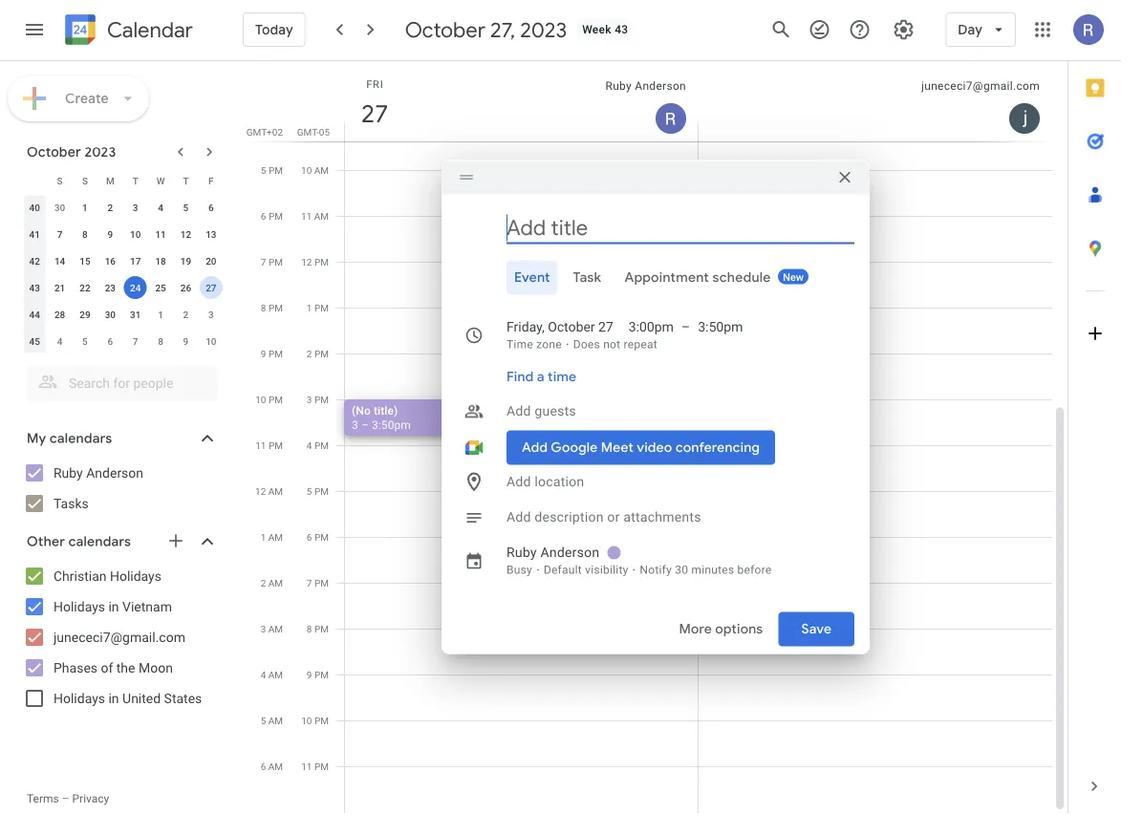 Task type: describe. For each thing, give the bounding box(es) containing it.
today button
[[243, 7, 306, 53]]

description
[[535, 510, 604, 526]]

day button
[[946, 7, 1017, 53]]

busy
[[507, 564, 533, 577]]

my calendars button
[[4, 424, 237, 454]]

6 down f
[[208, 202, 214, 213]]

0 vertical spatial 11 pm
[[256, 440, 283, 451]]

holidays in united states
[[54, 691, 202, 707]]

am for 11 am
[[314, 210, 329, 222]]

18
[[155, 255, 166, 267]]

3 up 10 element
[[133, 202, 138, 213]]

schedule
[[713, 269, 771, 286]]

to element
[[682, 318, 691, 337]]

2 t from the left
[[183, 175, 189, 187]]

41
[[29, 229, 40, 240]]

4 for 4 pm
[[307, 440, 312, 451]]

privacy
[[72, 793, 109, 806]]

21
[[54, 282, 65, 294]]

week 43
[[583, 23, 629, 36]]

1 horizontal spatial 10 pm
[[302, 715, 329, 727]]

november 1 element
[[149, 303, 172, 326]]

2 horizontal spatial 27
[[599, 319, 614, 335]]

8 up 15 element
[[82, 229, 88, 240]]

11 right the 6 am
[[302, 761, 312, 773]]

3 for 3 am
[[261, 624, 266, 635]]

4 up 11 element
[[158, 202, 163, 213]]

junececi7@gmail.com column header
[[698, 61, 1053, 142]]

0 horizontal spatial 6 pm
[[261, 210, 283, 222]]

– for 3:50pm
[[682, 319, 691, 335]]

5 up 12 element
[[183, 202, 189, 213]]

visibility
[[586, 564, 629, 577]]

1 right september 30 element at the left top
[[82, 202, 88, 213]]

6 am
[[261, 761, 283, 773]]

time zone
[[507, 338, 562, 352]]

default
[[544, 564, 582, 577]]

25
[[155, 282, 166, 294]]

11 am
[[301, 210, 329, 222]]

fri 27
[[360, 78, 387, 130]]

11 inside 11 element
[[155, 229, 166, 240]]

10 left 3 pm
[[256, 394, 266, 406]]

27 grid
[[245, 0, 1068, 814]]

2 down m
[[108, 202, 113, 213]]

anderson inside 27 column header
[[635, 79, 687, 93]]

0 vertical spatial holidays
[[110, 569, 162, 584]]

15
[[80, 255, 91, 267]]

zone
[[537, 338, 562, 352]]

3:00pm – 3:50pm
[[629, 319, 744, 335]]

1 pm
[[307, 302, 329, 314]]

pm right "5 am"
[[315, 715, 329, 727]]

6 left "november 7" element
[[108, 336, 113, 347]]

pm left 11 am
[[269, 210, 283, 222]]

1 for november 1 element
[[158, 309, 163, 320]]

am for 5 am
[[269, 715, 283, 727]]

pm right 2 am
[[315, 578, 329, 589]]

task
[[574, 269, 602, 286]]

add for add guests
[[507, 404, 532, 419]]

42
[[29, 255, 40, 267]]

event
[[515, 269, 551, 286]]

pm up 2 pm
[[315, 302, 329, 314]]

pm right 3 am
[[315, 624, 329, 635]]

5 right the 12 am
[[307, 486, 312, 497]]

10 right november 9 element
[[206, 336, 217, 347]]

pm up 3 pm
[[315, 348, 329, 360]]

3:00pm
[[629, 319, 674, 335]]

28
[[54, 309, 65, 320]]

am for 4 am
[[269, 670, 283, 681]]

9 right the november 8 element
[[183, 336, 189, 347]]

add for add location
[[507, 474, 532, 490]]

1 vertical spatial 11 pm
[[302, 761, 329, 773]]

19 element
[[175, 250, 197, 273]]

other calendars
[[27, 534, 131, 551]]

5 down 4 am
[[261, 715, 266, 727]]

10 right "5 am"
[[302, 715, 312, 727]]

2 vertical spatial anderson
[[541, 545, 600, 561]]

day
[[959, 21, 983, 38]]

in for united
[[109, 691, 119, 707]]

1 vertical spatial 5 pm
[[307, 486, 329, 497]]

43 inside october 2023 grid
[[29, 282, 40, 294]]

3 for 3 pm
[[307, 394, 312, 406]]

27 inside 27 element
[[206, 282, 217, 294]]

0 vertical spatial 7 pm
[[261, 256, 283, 268]]

add guests
[[507, 404, 577, 419]]

30 element
[[99, 303, 122, 326]]

am for 6 am
[[269, 761, 283, 773]]

1 for 1 am
[[261, 532, 266, 543]]

6 down "5 am"
[[261, 761, 266, 773]]

location
[[535, 474, 585, 490]]

2 for 2 am
[[261, 578, 266, 589]]

3 pm
[[307, 394, 329, 406]]

settings menu image
[[893, 18, 916, 41]]

16
[[105, 255, 116, 267]]

22
[[80, 282, 91, 294]]

pm left 10 am
[[269, 165, 283, 176]]

ruby inside 27 column header
[[606, 79, 632, 93]]

appointment schedule
[[625, 269, 771, 286]]

10 element
[[124, 223, 147, 246]]

26
[[181, 282, 191, 294]]

ruby anderson inside my calendars list
[[54, 465, 144, 481]]

pm left 1 pm
[[269, 302, 283, 314]]

gmt-05
[[297, 126, 330, 138]]

20
[[206, 255, 217, 267]]

november 8 element
[[149, 330, 172, 353]]

row containing s
[[22, 167, 224, 194]]

20 element
[[200, 250, 223, 273]]

september 30 element
[[48, 196, 71, 219]]

find
[[507, 369, 534, 386]]

31 element
[[124, 303, 147, 326]]

am for 1 am
[[269, 532, 283, 543]]

holidays for holidays in united states
[[54, 691, 105, 707]]

other
[[27, 534, 65, 551]]

add location
[[507, 474, 585, 490]]

pm left 3 pm
[[269, 394, 283, 406]]

notify
[[640, 564, 672, 577]]

friday, october 27 element
[[353, 92, 397, 136]]

9 right 4 am
[[307, 670, 312, 681]]

other calendars list
[[4, 561, 237, 715]]

phases of the moon
[[54, 660, 173, 676]]

tasks
[[54, 496, 89, 512]]

2 s from the left
[[82, 175, 88, 187]]

november 7 element
[[124, 330, 147, 353]]

9 right november 10 element
[[261, 348, 266, 360]]

october 2023 grid
[[18, 167, 224, 355]]

terms link
[[27, 793, 59, 806]]

5 down 'gmt+02'
[[261, 165, 266, 176]]

pm left the 12 pm
[[269, 256, 283, 268]]

0 horizontal spatial 10 pm
[[256, 394, 283, 406]]

12 element
[[175, 223, 197, 246]]

vietnam
[[122, 599, 172, 615]]

before
[[738, 564, 772, 577]]

repeat
[[624, 338, 658, 352]]

october for october 2023
[[27, 143, 81, 161]]

1 vertical spatial 8 pm
[[307, 624, 329, 635]]

29
[[80, 309, 91, 320]]

13 element
[[200, 223, 223, 246]]

7 left the november 8 element
[[133, 336, 138, 347]]

11 up the 12 am
[[256, 440, 266, 451]]

7 left the 12 pm
[[261, 256, 266, 268]]

1 horizontal spatial 9 pm
[[307, 670, 329, 681]]

am for 10 am
[[314, 165, 329, 176]]

guests
[[535, 404, 577, 419]]

25 element
[[149, 276, 172, 299]]

2 for november 2 element
[[183, 309, 189, 320]]

friday,
[[507, 319, 545, 335]]

friday, october 27
[[507, 319, 614, 335]]

pm right the 6 am
[[315, 761, 329, 773]]

8 right november 3 element at the top left of page
[[261, 302, 266, 314]]

2 am
[[261, 578, 283, 589]]

1 vertical spatial 6 pm
[[307, 532, 329, 543]]

week
[[583, 23, 612, 36]]

does not repeat
[[574, 338, 658, 352]]

pm down 4 pm
[[315, 486, 329, 497]]

christian
[[54, 569, 107, 584]]

calendars for my calendars
[[50, 430, 112, 448]]

calendars for other calendars
[[69, 534, 131, 551]]

27 cell
[[199, 275, 224, 301]]

moon
[[139, 660, 173, 676]]

1 am
[[261, 532, 283, 543]]

october 2023
[[27, 143, 116, 161]]

or
[[608, 510, 620, 526]]

45
[[29, 336, 40, 347]]

november 4 element
[[48, 330, 71, 353]]

23 element
[[99, 276, 122, 299]]

november 9 element
[[175, 330, 197, 353]]

add guests button
[[499, 395, 855, 429]]

10 left 11 element
[[130, 229, 141, 240]]

main drawer image
[[23, 18, 46, 41]]

14
[[54, 255, 65, 267]]

a
[[537, 369, 545, 386]]

3 for november 3 element at the top left of page
[[208, 309, 214, 320]]

2 pm
[[307, 348, 329, 360]]

terms
[[27, 793, 59, 806]]

new
[[783, 272, 804, 284]]

not
[[604, 338, 621, 352]]

4 for 4 am
[[261, 670, 266, 681]]

0 vertical spatial 5 pm
[[261, 165, 283, 176]]



Task type: locate. For each thing, give the bounding box(es) containing it.
0 vertical spatial anderson
[[635, 79, 687, 93]]

does
[[574, 338, 601, 352]]

1 vertical spatial 27
[[206, 282, 217, 294]]

1 vertical spatial holidays
[[54, 599, 105, 615]]

1 horizontal spatial 12
[[255, 486, 266, 497]]

calendar heading
[[103, 17, 193, 44]]

row group inside october 2023 grid
[[22, 194, 224, 355]]

in down christian holidays
[[109, 599, 119, 615]]

17 element
[[124, 250, 147, 273]]

(no title) 3 – 3:50pm
[[352, 404, 411, 432]]

1 vertical spatial ruby anderson
[[54, 465, 144, 481]]

junececi7@gmail.com inside column header
[[922, 79, 1041, 93]]

1 horizontal spatial 27
[[360, 98, 387, 130]]

2 vertical spatial add
[[507, 510, 532, 526]]

0 vertical spatial 8 pm
[[261, 302, 283, 314]]

4
[[158, 202, 163, 213], [57, 336, 63, 347], [307, 440, 312, 451], [261, 670, 266, 681]]

Search for people text field
[[38, 366, 207, 401]]

calendars inside dropdown button
[[69, 534, 131, 551]]

0 horizontal spatial 7 pm
[[261, 256, 283, 268]]

12
[[181, 229, 191, 240], [302, 256, 312, 268], [255, 486, 266, 497]]

pm left (no on the left
[[315, 394, 329, 406]]

3 am
[[261, 624, 283, 635]]

w
[[157, 175, 165, 187]]

7 pm
[[261, 256, 283, 268], [307, 578, 329, 589]]

0 horizontal spatial –
[[62, 793, 69, 806]]

add inside dropdown button
[[507, 404, 532, 419]]

christian holidays
[[54, 569, 162, 584]]

junececi7@gmail.com up "phases of the moon"
[[54, 630, 185, 646]]

in left united
[[109, 691, 119, 707]]

0 horizontal spatial anderson
[[86, 465, 144, 481]]

– inside (no title) 3 – 3:50pm
[[361, 418, 369, 432]]

2 vertical spatial 30
[[676, 564, 689, 577]]

30 for 30 element
[[105, 309, 116, 320]]

pm right the 1 am
[[315, 532, 329, 543]]

1 t from the left
[[133, 175, 138, 187]]

1 vertical spatial ruby
[[54, 465, 83, 481]]

calendar element
[[61, 11, 193, 53]]

0 vertical spatial 43
[[615, 23, 629, 36]]

november 2 element
[[175, 303, 197, 326]]

0 vertical spatial 12
[[181, 229, 191, 240]]

november 10 element
[[200, 330, 223, 353]]

1 in from the top
[[109, 599, 119, 615]]

8 left november 9 element
[[158, 336, 163, 347]]

9 pm left 2 pm
[[261, 348, 283, 360]]

28 element
[[48, 303, 71, 326]]

the
[[116, 660, 135, 676]]

ruby anderson inside 27 column header
[[606, 79, 687, 93]]

1 horizontal spatial junececi7@gmail.com
[[922, 79, 1041, 93]]

new element
[[779, 269, 809, 285]]

october up september 30 element at the left top
[[27, 143, 81, 161]]

gmt-
[[297, 126, 319, 138]]

31
[[130, 309, 141, 320]]

2 vertical spatial october
[[548, 319, 596, 335]]

tab list containing event
[[457, 261, 855, 295]]

2 vertical spatial –
[[62, 793, 69, 806]]

0 horizontal spatial ruby
[[54, 465, 83, 481]]

1 vertical spatial calendars
[[69, 534, 131, 551]]

1 right 31 element
[[158, 309, 163, 320]]

27 element
[[200, 276, 223, 299]]

10 pm
[[256, 394, 283, 406], [302, 715, 329, 727]]

0 vertical spatial 10 pm
[[256, 394, 283, 406]]

6 pm left 11 am
[[261, 210, 283, 222]]

1 for 1 pm
[[307, 302, 312, 314]]

43 right week
[[615, 23, 629, 36]]

t right w
[[183, 175, 189, 187]]

pm down 3 pm
[[315, 440, 329, 451]]

october
[[405, 16, 486, 43], [27, 143, 81, 161], [548, 319, 596, 335]]

1 vertical spatial 30
[[105, 309, 116, 320]]

in for vietnam
[[109, 599, 119, 615]]

1 horizontal spatial 43
[[615, 23, 629, 36]]

30 for september 30 element at the left top
[[54, 202, 65, 213]]

calendars right my at bottom
[[50, 430, 112, 448]]

13
[[206, 229, 217, 240]]

2 vertical spatial 12
[[255, 486, 266, 497]]

30 right 29 element
[[105, 309, 116, 320]]

add for add description or attachments
[[507, 510, 532, 526]]

1 horizontal spatial ruby
[[507, 545, 537, 561]]

8 pm right 3 am
[[307, 624, 329, 635]]

27 right 26 "element"
[[206, 282, 217, 294]]

2 in from the top
[[109, 691, 119, 707]]

7 right "41"
[[57, 229, 63, 240]]

0 vertical spatial 9 pm
[[261, 348, 283, 360]]

7 right 2 am
[[307, 578, 312, 589]]

of
[[101, 660, 113, 676]]

1 horizontal spatial 30
[[105, 309, 116, 320]]

1 s from the left
[[57, 175, 63, 187]]

30 right notify on the bottom right of the page
[[676, 564, 689, 577]]

3:50pm
[[699, 319, 744, 335], [372, 418, 411, 432]]

12 pm
[[302, 256, 329, 268]]

privacy link
[[72, 793, 109, 806]]

27 up not
[[599, 319, 614, 335]]

10 down gmt- at the left of page
[[301, 165, 312, 176]]

am down the 1 am
[[269, 578, 283, 589]]

2 horizontal spatial 30
[[676, 564, 689, 577]]

0 horizontal spatial t
[[133, 175, 138, 187]]

ruby inside my calendars list
[[54, 465, 83, 481]]

4 down 3 pm
[[307, 440, 312, 451]]

3 down (no on the left
[[352, 418, 359, 432]]

8 pm
[[261, 302, 283, 314], [307, 624, 329, 635]]

4 for november 4 element
[[57, 336, 63, 347]]

1 cell from the left
[[344, 0, 699, 814]]

12 for 12 pm
[[302, 256, 312, 268]]

fri
[[367, 78, 384, 90]]

2 horizontal spatial anderson
[[635, 79, 687, 93]]

8 right 3 am
[[307, 624, 312, 635]]

40
[[29, 202, 40, 213]]

27,
[[491, 16, 516, 43]]

12 am
[[255, 486, 283, 497]]

pm left 2 pm
[[269, 348, 283, 360]]

am for 12 am
[[269, 486, 283, 497]]

1
[[82, 202, 88, 213], [307, 302, 312, 314], [158, 309, 163, 320], [261, 532, 266, 543]]

october for october 27, 2023
[[405, 16, 486, 43]]

anderson inside my calendars list
[[86, 465, 144, 481]]

17
[[130, 255, 141, 267]]

pm left 4 pm
[[269, 440, 283, 451]]

my calendars
[[27, 430, 112, 448]]

0 vertical spatial calendars
[[50, 430, 112, 448]]

1 vertical spatial 9 pm
[[307, 670, 329, 681]]

12 right 11 element
[[181, 229, 191, 240]]

24 cell
[[123, 275, 148, 301]]

notify 30 minutes before
[[640, 564, 772, 577]]

3
[[133, 202, 138, 213], [208, 309, 214, 320], [307, 394, 312, 406], [352, 418, 359, 432], [261, 624, 266, 635]]

ruby anderson down the "my calendars" "dropdown button"
[[54, 465, 144, 481]]

43
[[615, 23, 629, 36], [29, 282, 40, 294]]

other calendars button
[[4, 527, 237, 558]]

5 left november 6 element on the left of the page
[[82, 336, 88, 347]]

pm up 1 pm
[[315, 256, 329, 268]]

3 right november 2 element
[[208, 309, 214, 320]]

9 pm right 4 am
[[307, 670, 329, 681]]

14 element
[[48, 250, 71, 273]]

anderson
[[635, 79, 687, 93], [86, 465, 144, 481], [541, 545, 600, 561]]

0 horizontal spatial 8 pm
[[261, 302, 283, 314]]

0 vertical spatial junececi7@gmail.com
[[922, 79, 1041, 93]]

2 add from the top
[[507, 474, 532, 490]]

calendar
[[107, 17, 193, 44]]

tab list
[[1069, 61, 1122, 760], [457, 261, 855, 295]]

1 horizontal spatial 3:50pm
[[699, 319, 744, 335]]

1 horizontal spatial 2023
[[521, 16, 567, 43]]

m
[[106, 175, 114, 187]]

1 add from the top
[[507, 404, 532, 419]]

title)
[[374, 404, 398, 418]]

am up the 12 pm
[[314, 210, 329, 222]]

am up the 6 am
[[269, 715, 283, 727]]

add down add location
[[507, 510, 532, 526]]

1 horizontal spatial s
[[82, 175, 88, 187]]

row containing 41
[[22, 221, 224, 248]]

0 vertical spatial 2023
[[521, 16, 567, 43]]

1 vertical spatial 43
[[29, 282, 40, 294]]

18 element
[[149, 250, 172, 273]]

3 up 4 pm
[[307, 394, 312, 406]]

2 for 2 pm
[[307, 348, 312, 360]]

1 vertical spatial junececi7@gmail.com
[[54, 630, 185, 646]]

5 pm down 'gmt+02'
[[261, 165, 283, 176]]

43 left "21"
[[29, 282, 40, 294]]

row containing 40
[[22, 194, 224, 221]]

Add title text field
[[507, 214, 855, 242]]

1 vertical spatial 2023
[[85, 143, 116, 161]]

add description or attachments
[[507, 510, 702, 526]]

7 pm left the 12 pm
[[261, 256, 283, 268]]

11 element
[[149, 223, 172, 246]]

1 vertical spatial october
[[27, 143, 81, 161]]

6 right the 1 am
[[307, 532, 312, 543]]

s up september 30 element at the left top
[[57, 175, 63, 187]]

0 vertical spatial ruby
[[606, 79, 632, 93]]

11 down 10 am
[[301, 210, 312, 222]]

8
[[82, 229, 88, 240], [261, 302, 266, 314], [158, 336, 163, 347], [307, 624, 312, 635]]

united
[[122, 691, 161, 707]]

0 horizontal spatial ruby anderson
[[54, 465, 144, 481]]

holidays down christian
[[54, 599, 105, 615]]

minutes
[[692, 564, 735, 577]]

8 pm left 1 pm
[[261, 302, 283, 314]]

row
[[337, 0, 1053, 814], [22, 167, 224, 194], [22, 194, 224, 221], [22, 221, 224, 248], [22, 248, 224, 275], [22, 275, 224, 301], [22, 301, 224, 328], [22, 328, 224, 355]]

0 horizontal spatial 43
[[29, 282, 40, 294]]

1 vertical spatial add
[[507, 474, 532, 490]]

1 vertical spatial 7 pm
[[307, 578, 329, 589]]

f
[[209, 175, 214, 187]]

12 down 11 am
[[302, 256, 312, 268]]

holidays for holidays in vietnam
[[54, 599, 105, 615]]

0 horizontal spatial 12
[[181, 229, 191, 240]]

24
[[130, 282, 141, 294]]

2023 right 27,
[[521, 16, 567, 43]]

1 down the 12 am
[[261, 532, 266, 543]]

1 horizontal spatial 5 pm
[[307, 486, 329, 497]]

ruby
[[606, 79, 632, 93], [54, 465, 83, 481], [507, 545, 537, 561]]

3:50pm right to element
[[699, 319, 744, 335]]

0 vertical spatial october
[[405, 16, 486, 43]]

1 horizontal spatial 8 pm
[[307, 624, 329, 635]]

am for 2 am
[[269, 578, 283, 589]]

0 vertical spatial –
[[682, 319, 691, 335]]

october up does
[[548, 319, 596, 335]]

11 pm right the 6 am
[[302, 761, 329, 773]]

event button
[[507, 261, 558, 295]]

0 vertical spatial 27
[[360, 98, 387, 130]]

26 element
[[175, 276, 197, 299]]

2 vertical spatial ruby
[[507, 545, 537, 561]]

0 horizontal spatial 5 pm
[[261, 165, 283, 176]]

october left 27,
[[405, 16, 486, 43]]

0 vertical spatial 30
[[54, 202, 65, 213]]

27 column header
[[344, 61, 699, 142]]

2 horizontal spatial 12
[[302, 256, 312, 268]]

1 vertical spatial anderson
[[86, 465, 144, 481]]

2 vertical spatial holidays
[[54, 691, 105, 707]]

2 vertical spatial 27
[[599, 319, 614, 335]]

november 5 element
[[74, 330, 97, 353]]

today
[[255, 21, 293, 38]]

ruby anderson down week 43
[[606, 79, 687, 93]]

2 horizontal spatial october
[[548, 319, 596, 335]]

6 pm right the 1 am
[[307, 532, 329, 543]]

row containing 44
[[22, 301, 224, 328]]

november 3 element
[[200, 303, 223, 326]]

am up 4 am
[[269, 624, 283, 635]]

2 vertical spatial ruby anderson
[[507, 545, 600, 561]]

11 pm up the 12 am
[[256, 440, 283, 451]]

in
[[109, 599, 119, 615], [109, 691, 119, 707]]

am up 2 am
[[269, 532, 283, 543]]

november 6 element
[[99, 330, 122, 353]]

cell
[[344, 0, 699, 814], [699, 0, 1053, 814]]

0 horizontal spatial 27
[[206, 282, 217, 294]]

1 vertical spatial 3:50pm
[[372, 418, 411, 432]]

30 right 40
[[54, 202, 65, 213]]

12 inside row group
[[181, 229, 191, 240]]

12 up the 1 am
[[255, 486, 266, 497]]

october 27, 2023
[[405, 16, 567, 43]]

task button
[[566, 261, 610, 295]]

7 pm right 2 am
[[307, 578, 329, 589]]

0 vertical spatial 3:50pm
[[699, 319, 744, 335]]

0 horizontal spatial 11 pm
[[256, 440, 283, 451]]

0 vertical spatial 6 pm
[[261, 210, 283, 222]]

9 left 10 element
[[108, 229, 113, 240]]

1 horizontal spatial 6 pm
[[307, 532, 329, 543]]

3 add from the top
[[507, 510, 532, 526]]

0 vertical spatial ruby anderson
[[606, 79, 687, 93]]

row containing 43
[[22, 275, 224, 301]]

am up "5 am"
[[269, 670, 283, 681]]

t
[[133, 175, 138, 187], [183, 175, 189, 187]]

create button
[[8, 76, 149, 121]]

cell containing (no title)
[[344, 0, 699, 814]]

1 vertical spatial 12
[[302, 256, 312, 268]]

12 for 12 am
[[255, 486, 266, 497]]

0 vertical spatial in
[[109, 599, 119, 615]]

1 horizontal spatial october
[[405, 16, 486, 43]]

9
[[108, 229, 113, 240], [183, 336, 189, 347], [261, 348, 266, 360], [307, 670, 312, 681]]

time
[[507, 338, 534, 352]]

holidays up "vietnam"
[[110, 569, 162, 584]]

0 horizontal spatial october
[[27, 143, 81, 161]]

24, today element
[[124, 276, 147, 299]]

05
[[319, 126, 330, 138]]

ruby anderson
[[606, 79, 687, 93], [54, 465, 144, 481], [507, 545, 600, 561]]

1 horizontal spatial anderson
[[541, 545, 600, 561]]

15 element
[[74, 250, 97, 273]]

22 element
[[74, 276, 97, 299]]

1 vertical spatial –
[[361, 418, 369, 432]]

row containing 42
[[22, 248, 224, 275]]

10
[[301, 165, 312, 176], [130, 229, 141, 240], [206, 336, 217, 347], [256, 394, 266, 406], [302, 715, 312, 727]]

12 for 12
[[181, 229, 191, 240]]

6 left 11 am
[[261, 210, 266, 222]]

1 vertical spatial 10 pm
[[302, 715, 329, 727]]

am for 3 am
[[269, 624, 283, 635]]

states
[[164, 691, 202, 707]]

2 up 3 pm
[[307, 348, 312, 360]]

4 pm
[[307, 440, 329, 451]]

3:50pm inside (no title) 3 – 3:50pm
[[372, 418, 411, 432]]

phases
[[54, 660, 98, 676]]

10 pm left 3 pm
[[256, 394, 283, 406]]

ruby up tasks
[[54, 465, 83, 481]]

4 down 3 am
[[261, 670, 266, 681]]

29 element
[[74, 303, 97, 326]]

s
[[57, 175, 63, 187], [82, 175, 88, 187]]

pm right 4 am
[[315, 670, 329, 681]]

0 horizontal spatial 2023
[[85, 143, 116, 161]]

0 horizontal spatial 9 pm
[[261, 348, 283, 360]]

row group
[[22, 194, 224, 355]]

0 horizontal spatial 3:50pm
[[372, 418, 411, 432]]

1 horizontal spatial tab list
[[1069, 61, 1122, 760]]

– right 3:00pm
[[682, 319, 691, 335]]

junececi7@gmail.com
[[922, 79, 1041, 93], [54, 630, 185, 646]]

0 horizontal spatial 30
[[54, 202, 65, 213]]

19
[[181, 255, 191, 267]]

add left location
[[507, 474, 532, 490]]

time
[[548, 369, 577, 386]]

5
[[261, 165, 266, 176], [183, 202, 189, 213], [82, 336, 88, 347], [307, 486, 312, 497], [261, 715, 266, 727]]

27 inside 27 column header
[[360, 98, 387, 130]]

3 inside (no title) 3 – 3:50pm
[[352, 418, 359, 432]]

5 pm down 4 pm
[[307, 486, 329, 497]]

1 horizontal spatial 7 pm
[[307, 578, 329, 589]]

junececi7@gmail.com inside other calendars list
[[54, 630, 185, 646]]

junececi7@gmail.com down day dropdown button
[[922, 79, 1041, 93]]

None search field
[[0, 359, 237, 401]]

row containing 45
[[22, 328, 224, 355]]

2 horizontal spatial ruby
[[606, 79, 632, 93]]

add other calendars image
[[166, 532, 186, 551]]

holidays in vietnam
[[54, 599, 172, 615]]

4 am
[[261, 670, 283, 681]]

t right m
[[133, 175, 138, 187]]

21 element
[[48, 276, 71, 299]]

44
[[29, 309, 40, 320]]

0 horizontal spatial s
[[57, 175, 63, 187]]

16 element
[[99, 250, 122, 273]]

holidays
[[110, 569, 162, 584], [54, 599, 105, 615], [54, 691, 105, 707]]

1 horizontal spatial t
[[183, 175, 189, 187]]

2 cell from the left
[[699, 0, 1053, 814]]

0 vertical spatial add
[[507, 404, 532, 419]]

1 vertical spatial in
[[109, 691, 119, 707]]

my
[[27, 430, 46, 448]]

am up the 1 am
[[269, 486, 283, 497]]

30
[[54, 202, 65, 213], [105, 309, 116, 320], [676, 564, 689, 577]]

1 down the 12 pm
[[307, 302, 312, 314]]

0 horizontal spatial tab list
[[457, 261, 855, 295]]

pm
[[269, 165, 283, 176], [269, 210, 283, 222], [269, 256, 283, 268], [315, 256, 329, 268], [269, 302, 283, 314], [315, 302, 329, 314], [269, 348, 283, 360], [315, 348, 329, 360], [269, 394, 283, 406], [315, 394, 329, 406], [269, 440, 283, 451], [315, 440, 329, 451], [315, 486, 329, 497], [315, 532, 329, 543], [315, 578, 329, 589], [315, 624, 329, 635], [315, 670, 329, 681], [315, 715, 329, 727], [315, 761, 329, 773]]

calendars inside "dropdown button"
[[50, 430, 112, 448]]

27 down fri
[[360, 98, 387, 130]]

my calendars list
[[4, 458, 237, 519]]

row containing (no title)
[[337, 0, 1053, 814]]

1 horizontal spatial ruby anderson
[[507, 545, 600, 561]]

row group containing 40
[[22, 194, 224, 355]]

– for privacy
[[62, 793, 69, 806]]



Task type: vqa. For each thing, say whether or not it's contained in the screenshot.


